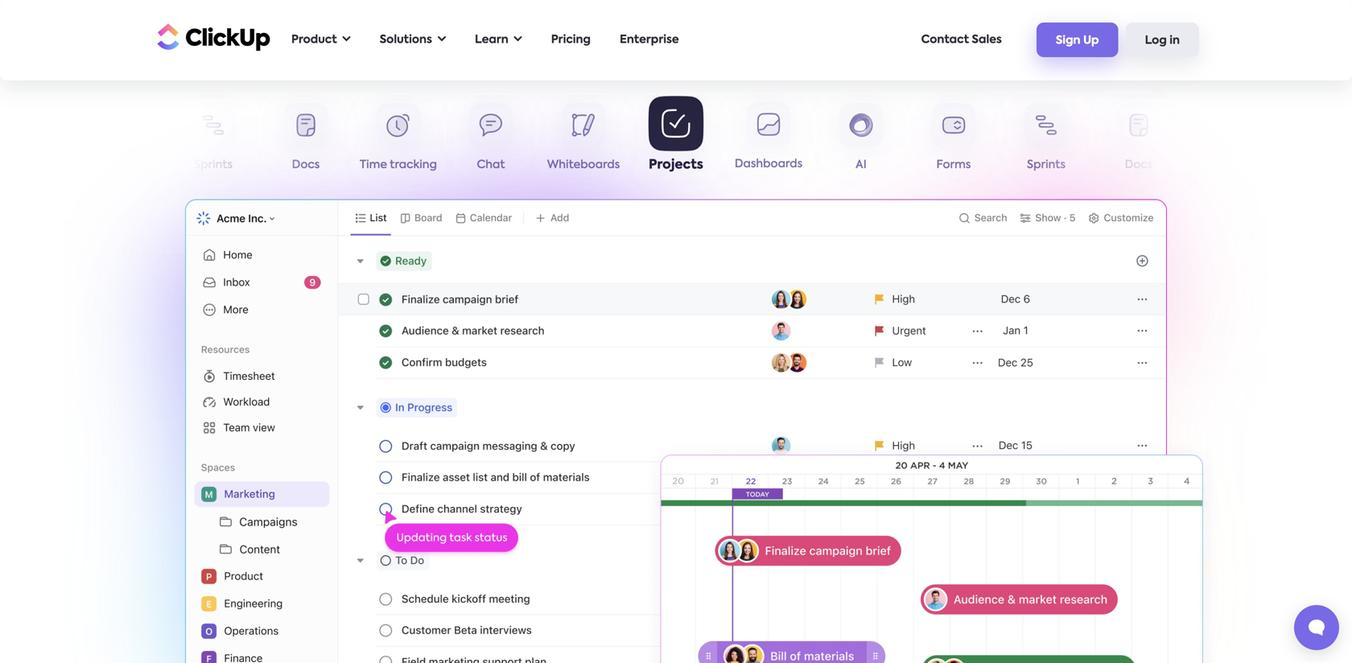 Task type: locate. For each thing, give the bounding box(es) containing it.
time tracking button
[[352, 103, 445, 177], [1185, 103, 1278, 177]]

product button
[[283, 23, 359, 56]]

1 horizontal spatial time tracking button
[[1185, 103, 1278, 177]]

0 horizontal spatial tracking
[[390, 159, 437, 171]]

0 horizontal spatial docs
[[292, 159, 320, 171]]

2 forms button from the left
[[907, 103, 1000, 177]]

2 docs button from the left
[[1092, 103, 1185, 177]]

pricing
[[551, 34, 591, 45]]

tracking
[[390, 159, 437, 171], [1223, 159, 1270, 171]]

1 horizontal spatial docs
[[1125, 159, 1153, 171]]

1 horizontal spatial time
[[1193, 159, 1220, 171]]

log in link
[[1126, 23, 1199, 57]]

1 horizontal spatial forms
[[936, 159, 971, 171]]

sign up
[[1056, 35, 1099, 46]]

1 time tracking from the left
[[360, 159, 437, 171]]

2 time tracking from the left
[[1193, 159, 1270, 171]]

enterprise link
[[612, 23, 687, 56]]

2 sprints button from the left
[[1000, 103, 1092, 177]]

product
[[291, 34, 337, 45]]

1 docs button from the left
[[260, 103, 352, 177]]

sign up button
[[1036, 23, 1118, 57]]

docs for first the docs button from right
[[1125, 159, 1153, 171]]

solutions
[[380, 34, 432, 45]]

0 horizontal spatial forms
[[103, 159, 138, 171]]

2 tracking from the left
[[1223, 159, 1270, 171]]

docs
[[292, 159, 320, 171], [1125, 159, 1153, 171]]

whiteboards
[[547, 159, 620, 171]]

time tracking
[[360, 159, 437, 171], [1193, 159, 1270, 171]]

forms button
[[74, 103, 167, 177], [907, 103, 1000, 177]]

sprints
[[194, 159, 233, 171], [1027, 159, 1066, 171]]

learn button
[[467, 23, 530, 56]]

enterprise
[[620, 34, 679, 45]]

chat
[[477, 159, 505, 171]]

0 horizontal spatial time tracking
[[360, 159, 437, 171]]

0 horizontal spatial forms button
[[74, 103, 167, 177]]

1 horizontal spatial forms button
[[907, 103, 1000, 177]]

0 horizontal spatial docs button
[[260, 103, 352, 177]]

ai button
[[815, 103, 907, 177]]

projects image
[[640, 436, 1223, 663]]

1 horizontal spatial time tracking
[[1193, 159, 1270, 171]]

docs button
[[260, 103, 352, 177], [1092, 103, 1185, 177]]

1 horizontal spatial tracking
[[1223, 159, 1270, 171]]

0 horizontal spatial sprints button
[[167, 103, 260, 177]]

solutions button
[[372, 23, 454, 56]]

sprints button
[[167, 103, 260, 177], [1000, 103, 1092, 177]]

2 docs from the left
[[1125, 159, 1153, 171]]

contact sales link
[[913, 23, 1010, 56]]

1 forms from the left
[[103, 159, 138, 171]]

0 horizontal spatial sprints
[[194, 159, 233, 171]]

0 horizontal spatial time tracking button
[[352, 103, 445, 177]]

2 forms from the left
[[936, 159, 971, 171]]

1 tracking from the left
[[390, 159, 437, 171]]

log
[[1145, 35, 1167, 46]]

1 docs from the left
[[292, 159, 320, 171]]

time
[[360, 159, 387, 171], [1193, 159, 1220, 171]]

1 horizontal spatial sprints
[[1027, 159, 1066, 171]]

1 time from the left
[[360, 159, 387, 171]]

1 horizontal spatial docs button
[[1092, 103, 1185, 177]]

learn
[[475, 34, 508, 45]]

contact
[[921, 34, 969, 45]]

forms
[[103, 159, 138, 171], [936, 159, 971, 171]]

0 horizontal spatial time
[[360, 159, 387, 171]]

1 horizontal spatial sprints button
[[1000, 103, 1092, 177]]



Task type: describe. For each thing, give the bounding box(es) containing it.
projects
[[649, 160, 703, 172]]

ai
[[856, 159, 867, 171]]

1 time tracking button from the left
[[352, 103, 445, 177]]

sign
[[1056, 35, 1080, 46]]

sales
[[972, 34, 1002, 45]]

2 time tracking button from the left
[[1185, 103, 1278, 177]]

1 forms button from the left
[[74, 103, 167, 177]]

clickup image
[[153, 22, 270, 52]]

2 time from the left
[[1193, 159, 1220, 171]]

pricing link
[[543, 23, 599, 56]]

2 sprints from the left
[[1027, 159, 1066, 171]]

dashboards button
[[722, 101, 815, 176]]

dashboards
[[735, 157, 803, 169]]

1 sprints button from the left
[[167, 103, 260, 177]]

chat button
[[445, 103, 537, 177]]

up
[[1083, 35, 1099, 46]]

projects button
[[630, 97, 722, 177]]

whiteboards button
[[537, 103, 630, 177]]

1 sprints from the left
[[194, 159, 233, 171]]

log in
[[1145, 35, 1180, 46]]

docs for second the docs button from the right
[[292, 159, 320, 171]]

in
[[1170, 35, 1180, 46]]

contact sales
[[921, 34, 1002, 45]]



Task type: vqa. For each thing, say whether or not it's contained in the screenshot.
the Product
yes



